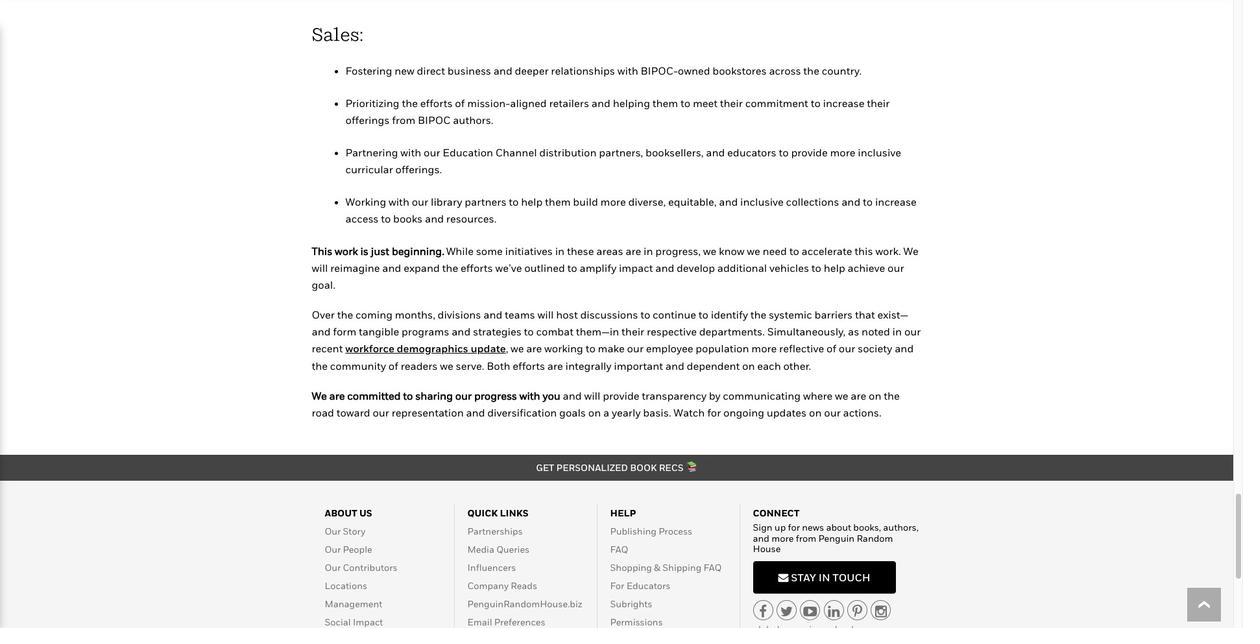 Task type: vqa. For each thing, say whether or not it's contained in the screenshot.
communicating
yes



Task type: describe. For each thing, give the bounding box(es) containing it.
is
[[361, 245, 369, 258]]

additional
[[718, 262, 767, 275]]

the right 'identify'
[[751, 308, 767, 321]]

process
[[659, 526, 693, 537]]

our story
[[325, 526, 366, 537]]

email
[[468, 617, 492, 628]]

watch
[[674, 406, 705, 419]]

that
[[856, 308, 876, 321]]

partners
[[465, 196, 507, 209]]

we up develop
[[704, 245, 717, 258]]

penguinrandomhouse.biz link
[[468, 598, 583, 609]]

serve.
[[456, 360, 485, 372]]

permissions
[[611, 617, 663, 628]]

coming
[[356, 308, 393, 321]]

working with our library partners to help them build more diverse, equitable, and inclusive collections and to increase access to books and resources.
[[346, 196, 917, 225]]

media queries link
[[468, 544, 530, 555]]

dependent
[[687, 360, 740, 372]]

our down where
[[825, 406, 841, 419]]

visit us on facebook image
[[760, 605, 767, 619]]

committed
[[348, 389, 401, 402]]

working
[[545, 342, 584, 355]]

2 horizontal spatial their
[[867, 97, 890, 110]]

we inside and will provide transparency by communicating where we are on the road toward our representation and diversification goals on a yearly basis. watch for ongoing updates on our actions.
[[836, 389, 849, 402]]

expand
[[404, 262, 440, 275]]

envelope image
[[779, 573, 789, 583]]

on inside , we are working to make our employee population more reflective of our society and the community of readers we serve. both efforts are integrally important and dependent on each other.
[[743, 360, 755, 372]]

will inside over the coming months, divisions and teams will host discussions to continue to identify the systemic barriers that exist— and form tangible programs and strategies to combat them—in their respective departments. simultaneously, as noted in our recent
[[538, 308, 554, 321]]

are inside while some initiatives in these areas are in progress, we know we need to accelerate this work. we will reimagine and expand the efforts we've outlined to amplify impact and develop additional vehicles to help achieve our goal.
[[626, 245, 642, 258]]

other.
[[784, 360, 812, 372]]

over
[[312, 308, 335, 321]]

with up diversification
[[520, 389, 541, 402]]

education
[[443, 146, 493, 159]]

prioritizing the efforts of mission-aligned retailers and helping them to meet their commitment to increase their offerings from bipoc authors.
[[346, 97, 890, 127]]

strategies
[[473, 325, 522, 338]]

with inside working with our library partners to help them build more diverse, equitable, and inclusive collections and to increase access to books and resources.
[[389, 196, 410, 209]]

offerings.
[[396, 163, 442, 176]]

story
[[343, 526, 366, 537]]

books,
[[854, 522, 882, 533]]

this
[[312, 245, 333, 258]]

publishing process link
[[611, 526, 693, 537]]

1 horizontal spatial their
[[720, 97, 743, 110]]

continue
[[653, 308, 697, 321]]

our inside over the coming months, divisions and teams will host discussions to continue to identify the systemic barriers that exist— and form tangible programs and strategies to combat them—in their respective departments. simultaneously, as noted in our recent
[[905, 325, 921, 338]]

company reads link
[[468, 580, 538, 591]]

commitment
[[746, 97, 809, 110]]

our for our story
[[325, 526, 341, 537]]

offerings
[[346, 114, 390, 127]]

and right society
[[895, 342, 914, 355]]

mission-
[[468, 97, 510, 110]]

the inside while some initiatives in these areas are in progress, we know we need to accelerate this work. we will reimagine and expand the efforts we've outlined to amplify impact and develop additional vehicles to help achieve our goal.
[[442, 262, 458, 275]]

to down these
[[568, 262, 578, 275]]

provide inside partnering with our education channel distribution partners, booksellers, and educators to provide more inclusive curricular offerings.
[[792, 146, 828, 159]]

as
[[848, 325, 860, 338]]

to left meet
[[681, 97, 691, 110]]

our inside while some initiatives in these areas are in progress, we know we need to accelerate this work. we will reimagine and expand the efforts we've outlined to amplify impact and develop additional vehicles to help achieve our goal.
[[888, 262, 905, 275]]

fostering
[[346, 64, 392, 77]]

about us
[[325, 508, 372, 519]]

locations link
[[325, 580, 368, 591]]

equitable,
[[669, 196, 717, 209]]

you
[[543, 389, 561, 402]]

connect sign up for news about books, authors, and more from penguin random house
[[753, 508, 919, 555]]

and right equitable,
[[719, 196, 738, 209]]

business
[[448, 64, 491, 77]]

of inside prioritizing the efforts of mission-aligned retailers and helping them to meet their commitment to increase their offerings from bipoc authors.
[[455, 97, 465, 110]]

bipoc-
[[641, 64, 678, 77]]

barriers
[[815, 308, 853, 321]]

departments.
[[700, 325, 765, 338]]

to inside partnering with our education channel distribution partners, booksellers, and educators to provide more inclusive curricular offerings.
[[779, 146, 789, 159]]

, we are working to make our employee population more reflective of our society and the community of readers we serve. both efforts are integrally important and dependent on each other.
[[312, 342, 914, 372]]

social impact link
[[325, 617, 383, 628]]

direct
[[417, 64, 445, 77]]

and down just
[[383, 262, 401, 275]]

shipping
[[663, 562, 702, 573]]

stay
[[791, 571, 817, 584]]

stay in touch
[[789, 571, 871, 584]]

reads
[[511, 580, 538, 591]]

respective
[[647, 325, 697, 338]]

collections
[[787, 196, 840, 209]]

them inside working with our library partners to help them build more diverse, equitable, and inclusive collections and to increase access to books and resources.
[[545, 196, 571, 209]]

to down teams on the left of page
[[524, 325, 534, 338]]

and up goals
[[563, 389, 582, 402]]

we up additional
[[747, 245, 761, 258]]

both
[[487, 360, 511, 372]]

helping
[[613, 97, 651, 110]]

news
[[803, 522, 825, 533]]

and up strategies
[[484, 308, 503, 321]]

will inside and will provide transparency by communicating where we are on the road toward our representation and diversification goals on a yearly basis. watch for ongoing updates on our actions.
[[585, 389, 601, 402]]

them—in
[[576, 325, 620, 338]]

authors.
[[453, 114, 494, 127]]

and right collections
[[842, 196, 861, 209]]

email preferences
[[468, 617, 546, 628]]

impact
[[619, 262, 653, 275]]

contributors
[[343, 562, 398, 573]]

house
[[753, 544, 781, 555]]

them inside prioritizing the efforts of mission-aligned retailers and helping them to meet their commitment to increase their offerings from bipoc authors.
[[653, 97, 679, 110]]

initiatives
[[505, 245, 553, 258]]

visit us on twitter image
[[781, 605, 793, 619]]

faq link
[[611, 544, 629, 555]]

for educators link
[[611, 580, 671, 591]]

in inside popup button
[[819, 571, 831, 584]]

our inside partnering with our education channel distribution partners, booksellers, and educators to provide more inclusive curricular offerings.
[[424, 146, 441, 159]]

about
[[827, 522, 852, 533]]

yearly
[[612, 406, 641, 419]]

efforts inside , we are working to make our employee population more reflective of our society and the community of readers we serve. both efforts are integrally important and dependent on each other.
[[513, 360, 545, 372]]

discussions
[[581, 308, 638, 321]]

we right ,
[[511, 342, 524, 355]]

1 vertical spatial faq
[[704, 562, 722, 573]]

our right sharing
[[456, 389, 472, 402]]

goal.
[[312, 279, 336, 292]]

teams
[[505, 308, 535, 321]]

outlined
[[525, 262, 565, 275]]

media queries
[[468, 544, 530, 555]]

stay in touch button
[[753, 562, 896, 594]]

and down divisions
[[452, 325, 471, 338]]

are down 'combat' in the bottom of the page
[[527, 342, 542, 355]]

to up vehicles
[[790, 245, 800, 258]]

touch
[[833, 571, 871, 584]]

these
[[567, 245, 594, 258]]

our up important
[[627, 342, 644, 355]]

people
[[343, 544, 372, 555]]

to right commitment
[[811, 97, 821, 110]]

the inside and will provide transparency by communicating where we are on the road toward our representation and diversification goals on a yearly basis. watch for ongoing updates on our actions.
[[884, 389, 900, 402]]

email preferences link
[[468, 617, 546, 628]]

the right across
[[804, 64, 820, 77]]

host
[[557, 308, 578, 321]]

visit us on instagram image
[[876, 605, 887, 619]]

community
[[330, 360, 386, 372]]

1 vertical spatial we
[[312, 389, 327, 402]]

quick links
[[468, 508, 529, 519]]

the inside prioritizing the efforts of mission-aligned retailers and helping them to meet their commitment to increase their offerings from bipoc authors.
[[402, 97, 418, 110]]

progress
[[475, 389, 517, 402]]

to up this
[[863, 196, 873, 209]]

our people
[[325, 544, 372, 555]]

to up representation
[[403, 389, 413, 402]]



Task type: locate. For each thing, give the bounding box(es) containing it.
the down society
[[884, 389, 900, 402]]

our story link
[[325, 526, 366, 537]]

visit us on youtube image
[[804, 605, 818, 619]]

of up authors.
[[455, 97, 465, 110]]

are down working
[[548, 360, 563, 372]]

help inside while some initiatives in these areas are in progress, we know we need to accelerate this work. we will reimagine and expand the efforts we've outlined to amplify impact and develop additional vehicles to help achieve our goal.
[[824, 262, 846, 275]]

2 vertical spatial efforts
[[513, 360, 545, 372]]

with left bipoc-
[[618, 64, 639, 77]]

diversification
[[488, 406, 557, 419]]

1 horizontal spatial of
[[455, 97, 465, 110]]

develop
[[677, 262, 715, 275]]

efforts inside while some initiatives in these areas are in progress, we know we need to accelerate this work. we will reimagine and expand the efforts we've outlined to amplify impact and develop additional vehicles to help achieve our goal.
[[461, 262, 493, 275]]

from inside connect sign up for news about books, authors, and more from penguin random house
[[796, 533, 817, 544]]

for down by
[[708, 406, 721, 419]]

0 vertical spatial inclusive
[[858, 146, 902, 159]]

are up actions.
[[851, 389, 867, 402]]

each
[[758, 360, 781, 372]]

inclusive inside working with our library partners to help them build more diverse, equitable, and inclusive collections and to increase access to books and resources.
[[741, 196, 784, 209]]

our inside working with our library partners to help them build more diverse, equitable, and inclusive collections and to increase access to books and resources.
[[412, 196, 429, 209]]

2 our from the top
[[325, 544, 341, 555]]

1 vertical spatial inclusive
[[741, 196, 784, 209]]

road
[[312, 406, 334, 419]]

2 vertical spatial our
[[325, 562, 341, 573]]

for inside and will provide transparency by communicating where we are on the road toward our representation and diversification goals on a yearly basis. watch for ongoing updates on our actions.
[[708, 406, 721, 419]]

society
[[858, 342, 893, 355]]

our up offerings.
[[424, 146, 441, 159]]

we right work.
[[904, 245, 919, 258]]

to
[[681, 97, 691, 110], [811, 97, 821, 110], [779, 146, 789, 159], [509, 196, 519, 209], [863, 196, 873, 209], [381, 212, 391, 225], [790, 245, 800, 258], [568, 262, 578, 275], [812, 262, 822, 275], [641, 308, 651, 321], [699, 308, 709, 321], [524, 325, 534, 338], [586, 342, 596, 355], [403, 389, 413, 402]]

and left deeper
[[494, 64, 513, 77]]

owned
[[678, 64, 711, 77]]

to up integrally
[[586, 342, 596, 355]]

more inside partnering with our education channel distribution partners, booksellers, and educators to provide more inclusive curricular offerings.
[[831, 146, 856, 159]]

systemic
[[769, 308, 813, 321]]

reflective
[[780, 342, 825, 355]]

to right partners
[[509, 196, 519, 209]]

1 horizontal spatial will
[[538, 308, 554, 321]]

increase down country.
[[824, 97, 865, 110]]

resources.
[[447, 212, 497, 225]]

in up impact
[[644, 245, 653, 258]]

2 horizontal spatial will
[[585, 389, 601, 402]]

of right the reflective
[[827, 342, 837, 355]]

our for our contributors
[[325, 562, 341, 573]]

with inside partnering with our education channel distribution partners, booksellers, and educators to provide more inclusive curricular offerings.
[[401, 146, 422, 159]]

some
[[476, 245, 503, 258]]

our down our story link
[[325, 544, 341, 555]]

recs
[[659, 462, 684, 473]]

0 horizontal spatial will
[[312, 262, 328, 275]]

will up goals
[[585, 389, 601, 402]]

1 vertical spatial of
[[827, 342, 837, 355]]

0 vertical spatial provide
[[792, 146, 828, 159]]

more for from
[[772, 533, 794, 544]]

0 vertical spatial help
[[521, 196, 543, 209]]

book
[[631, 462, 657, 473]]

0 vertical spatial of
[[455, 97, 465, 110]]

and down progress
[[466, 406, 485, 419]]

0 horizontal spatial from
[[392, 114, 416, 127]]

our down committed
[[373, 406, 389, 419]]

sales:
[[312, 23, 364, 45]]

for right up
[[788, 522, 800, 533]]

them left build at the left top of page
[[545, 196, 571, 209]]

1 horizontal spatial efforts
[[461, 262, 493, 275]]

increase
[[824, 97, 865, 110], [876, 196, 917, 209]]

0 horizontal spatial inclusive
[[741, 196, 784, 209]]

0 horizontal spatial help
[[521, 196, 543, 209]]

exist—
[[878, 308, 909, 321]]

penguinrandomhouse.biz
[[468, 598, 583, 609]]

our down as
[[839, 342, 856, 355]]

influencers
[[468, 562, 516, 573]]

1 vertical spatial them
[[545, 196, 571, 209]]

efforts inside prioritizing the efforts of mission-aligned retailers and helping them to meet their commitment to increase their offerings from bipoc authors.
[[421, 97, 453, 110]]

deeper
[[515, 64, 549, 77]]

more inside connect sign up for news about books, authors, and more from penguin random house
[[772, 533, 794, 544]]

1 horizontal spatial provide
[[792, 146, 828, 159]]

increase up work.
[[876, 196, 917, 209]]

visit us on pinterest image
[[853, 605, 863, 619]]

know
[[719, 245, 745, 258]]

1 horizontal spatial we
[[904, 245, 919, 258]]

reimagine
[[331, 262, 380, 275]]

more for reflective
[[752, 342, 777, 355]]

ongoing
[[724, 406, 765, 419]]

with up books
[[389, 196, 410, 209]]

0 vertical spatial from
[[392, 114, 416, 127]]

the up form
[[337, 308, 353, 321]]

our down work.
[[888, 262, 905, 275]]

recent
[[312, 342, 343, 355]]

0 horizontal spatial for
[[708, 406, 721, 419]]

2 horizontal spatial of
[[827, 342, 837, 355]]

for
[[611, 580, 625, 591]]

we down demographics in the left bottom of the page
[[440, 360, 454, 372]]

are
[[626, 245, 642, 258], [527, 342, 542, 355], [548, 360, 563, 372], [330, 389, 345, 402], [851, 389, 867, 402]]

0 horizontal spatial their
[[622, 325, 645, 338]]

management
[[325, 598, 383, 609]]

communicating
[[723, 389, 801, 402]]

inclusive for more
[[858, 146, 902, 159]]

and down library on the top of the page
[[425, 212, 444, 225]]

more inside , we are working to make our employee population more reflective of our society and the community of readers we serve. both efforts are integrally important and dependent on each other.
[[752, 342, 777, 355]]

provide
[[792, 146, 828, 159], [603, 389, 640, 402]]

country.
[[822, 64, 862, 77]]

our for our people
[[325, 544, 341, 555]]

working
[[346, 196, 386, 209]]

partnering with our education channel distribution partners, booksellers, and educators to provide more inclusive curricular offerings.
[[346, 146, 902, 176]]

basis.
[[643, 406, 672, 419]]

visit us on linkedin image
[[828, 605, 840, 619]]

to left books
[[381, 212, 391, 225]]

0 vertical spatial will
[[312, 262, 328, 275]]

from left bipoc
[[392, 114, 416, 127]]

faq up shopping
[[611, 544, 629, 555]]

demographics
[[397, 342, 469, 355]]

them down bipoc-
[[653, 97, 679, 110]]

our down about
[[325, 526, 341, 537]]

1 vertical spatial efforts
[[461, 262, 493, 275]]

efforts up bipoc
[[421, 97, 453, 110]]

combat
[[537, 325, 574, 338]]

on up actions.
[[869, 389, 882, 402]]

more down connect
[[772, 533, 794, 544]]

0 vertical spatial our
[[325, 526, 341, 537]]

3 our from the top
[[325, 562, 341, 573]]

integrally
[[566, 360, 612, 372]]

to down accelerate at the right top
[[812, 262, 822, 275]]

from right up
[[796, 533, 817, 544]]

publishing
[[611, 526, 657, 537]]

on left a
[[589, 406, 601, 419]]

workforce demographics update link
[[346, 342, 506, 355]]

1 horizontal spatial inclusive
[[858, 146, 902, 159]]

increase inside working with our library partners to help them build more diverse, equitable, and inclusive collections and to increase access to books and resources.
[[876, 196, 917, 209]]

in down exist—
[[893, 325, 902, 338]]

more up collections
[[831, 146, 856, 159]]

personalized
[[557, 462, 628, 473]]

will inside while some initiatives in these areas are in progress, we know we need to accelerate this work. we will reimagine and expand the efforts we've outlined to amplify impact and develop additional vehicles to help achieve our goal.
[[312, 262, 328, 275]]

progress,
[[656, 245, 701, 258]]

0 horizontal spatial efforts
[[421, 97, 453, 110]]

the inside , we are working to make our employee population more reflective of our society and the community of readers we serve. both efforts are integrally important and dependent on each other.
[[312, 360, 328, 372]]

educators
[[627, 580, 671, 591]]

transparency
[[642, 389, 707, 402]]

our down exist—
[[905, 325, 921, 338]]

we right where
[[836, 389, 849, 402]]

and down progress,
[[656, 262, 675, 275]]

books
[[393, 212, 423, 225]]

more inside working with our library partners to help them build more diverse, equitable, and inclusive collections and to increase access to books and resources.
[[601, 196, 626, 209]]

across
[[770, 64, 801, 77]]

1 horizontal spatial faq
[[704, 562, 722, 573]]

efforts down some
[[461, 262, 493, 275]]

1 our from the top
[[325, 526, 341, 537]]

1 vertical spatial help
[[824, 262, 846, 275]]

0 vertical spatial efforts
[[421, 97, 453, 110]]

and will provide transparency by communicating where we are on the road toward our representation and diversification goals on a yearly basis. watch for ongoing updates on our actions.
[[312, 389, 900, 419]]

queries
[[497, 544, 530, 555]]

impact
[[353, 617, 383, 628]]

in left these
[[556, 245, 565, 258]]

more right build at the left top of page
[[601, 196, 626, 209]]

for
[[708, 406, 721, 419], [788, 522, 800, 533]]

2 horizontal spatial efforts
[[513, 360, 545, 372]]

0 horizontal spatial increase
[[824, 97, 865, 110]]

0 vertical spatial faq
[[611, 544, 629, 555]]

faq
[[611, 544, 629, 555], [704, 562, 722, 573]]

we up road
[[312, 389, 327, 402]]

are up impact
[[626, 245, 642, 258]]

1 vertical spatial will
[[538, 308, 554, 321]]

to left 'identify'
[[699, 308, 709, 321]]

more for diverse,
[[601, 196, 626, 209]]

in inside over the coming months, divisions and teams will host discussions to continue to identify the systemic barriers that exist— and form tangible programs and strategies to combat them—in their respective departments. simultaneously, as noted in our recent
[[893, 325, 902, 338]]

fostering new direct business and deeper relationships with bipoc-owned bookstores across the country.
[[346, 64, 862, 77]]

1 horizontal spatial increase
[[876, 196, 917, 209]]

and inside partnering with our education channel distribution partners, booksellers, and educators to provide more inclusive curricular offerings.
[[706, 146, 725, 159]]

0 horizontal spatial we
[[312, 389, 327, 402]]

more
[[831, 146, 856, 159], [601, 196, 626, 209], [752, 342, 777, 355], [772, 533, 794, 544]]

where
[[804, 389, 833, 402]]

of left 'readers'
[[389, 360, 399, 372]]

provide inside and will provide transparency by communicating where we are on the road toward our representation and diversification goals on a yearly basis. watch for ongoing updates on our actions.
[[603, 389, 640, 402]]

0 horizontal spatial of
[[389, 360, 399, 372]]

amplify
[[580, 262, 617, 275]]

our up books
[[412, 196, 429, 209]]

in right stay
[[819, 571, 831, 584]]

our contributors link
[[325, 562, 398, 573]]

inclusive inside partnering with our education channel distribution partners, booksellers, and educators to provide more inclusive curricular offerings.
[[858, 146, 902, 159]]

1 horizontal spatial for
[[788, 522, 800, 533]]

of
[[455, 97, 465, 110], [827, 342, 837, 355], [389, 360, 399, 372]]

penguin
[[819, 533, 855, 544]]

help right partners
[[521, 196, 543, 209]]

on down where
[[810, 406, 822, 419]]

0 vertical spatial we
[[904, 245, 919, 258]]

1 horizontal spatial from
[[796, 533, 817, 544]]

achieve
[[848, 262, 886, 275]]

and inside connect sign up for news about books, authors, and more from penguin random house
[[753, 533, 770, 544]]

by
[[709, 389, 721, 402]]

their inside over the coming months, divisions and teams will host discussions to continue to identify the systemic barriers that exist— and form tangible programs and strategies to combat them—in their respective departments. simultaneously, as noted in our recent
[[622, 325, 645, 338]]

update
[[471, 342, 506, 355]]

help inside working with our library partners to help them build more diverse, equitable, and inclusive collections and to increase access to books and resources.
[[521, 196, 543, 209]]

0 vertical spatial increase
[[824, 97, 865, 110]]

will
[[312, 262, 328, 275], [538, 308, 554, 321], [585, 389, 601, 402]]

aligned
[[510, 97, 547, 110]]

faq right 'shipping'
[[704, 562, 722, 573]]

and left up
[[753, 533, 770, 544]]

provide up collections
[[792, 146, 828, 159]]

from inside prioritizing the efforts of mission-aligned retailers and helping them to meet their commitment to increase their offerings from bipoc authors.
[[392, 114, 416, 127]]

and left helping
[[592, 97, 611, 110]]

for inside connect sign up for news about books, authors, and more from penguin random house
[[788, 522, 800, 533]]

actions.
[[844, 406, 882, 419]]

provide up 'yearly' on the bottom of the page
[[603, 389, 640, 402]]

2 vertical spatial of
[[389, 360, 399, 372]]

inclusive for and
[[741, 196, 784, 209]]

will down this
[[312, 262, 328, 275]]

0 vertical spatial them
[[653, 97, 679, 110]]

the up bipoc
[[402, 97, 418, 110]]

1 vertical spatial from
[[796, 533, 817, 544]]

influencers link
[[468, 562, 516, 573]]

a
[[604, 406, 610, 419]]

we inside while some initiatives in these areas are in progress, we know we need to accelerate this work. we will reimagine and expand the efforts we've outlined to amplify impact and develop additional vehicles to help achieve our goal.
[[904, 245, 919, 258]]

1 vertical spatial our
[[325, 544, 341, 555]]

1 vertical spatial increase
[[876, 196, 917, 209]]

will up 'combat' in the bottom of the page
[[538, 308, 554, 321]]

1 vertical spatial for
[[788, 522, 800, 533]]

on left each
[[743, 360, 755, 372]]

random
[[857, 533, 894, 544]]

to inside , we are working to make our employee population more reflective of our society and the community of readers we serve. both efforts are integrally important and dependent on each other.
[[586, 342, 596, 355]]

efforts right both
[[513, 360, 545, 372]]

are up road
[[330, 389, 345, 402]]

and inside prioritizing the efforts of mission-aligned retailers and helping them to meet their commitment to increase their offerings from bipoc authors.
[[592, 97, 611, 110]]

publishing process
[[611, 526, 693, 537]]

the down while at the left of page
[[442, 262, 458, 275]]

our contributors
[[325, 562, 398, 573]]

retailers
[[549, 97, 590, 110]]

1 horizontal spatial them
[[653, 97, 679, 110]]

and left "educators"
[[706, 146, 725, 159]]

2 vertical spatial will
[[585, 389, 601, 402]]

are inside and will provide transparency by communicating where we are on the road toward our representation and diversification goals on a yearly basis. watch for ongoing updates on our actions.
[[851, 389, 867, 402]]

and down over at the left
[[312, 325, 331, 338]]

0 horizontal spatial them
[[545, 196, 571, 209]]

get personalized book recs 📚
[[536, 462, 698, 473]]

with up offerings.
[[401, 146, 422, 159]]

0 vertical spatial for
[[708, 406, 721, 419]]

help down accelerate at the right top
[[824, 262, 846, 275]]

partnering
[[346, 146, 398, 159]]

our up locations on the left
[[325, 562, 341, 573]]

more up each
[[752, 342, 777, 355]]

&
[[654, 562, 661, 573]]

get personalized book recs 📚 link
[[536, 462, 698, 473]]

increase inside prioritizing the efforts of mission-aligned retailers and helping them to meet their commitment to increase their offerings from bipoc authors.
[[824, 97, 865, 110]]

work.
[[876, 245, 902, 258]]

and down employee
[[666, 360, 685, 372]]

booksellers,
[[646, 146, 704, 159]]

employee
[[646, 342, 694, 355]]

permissions link
[[611, 617, 663, 628]]

to right "educators"
[[779, 146, 789, 159]]

partners,
[[599, 146, 644, 159]]

1 horizontal spatial help
[[824, 262, 846, 275]]

the down recent
[[312, 360, 328, 372]]

bookstores
[[713, 64, 767, 77]]

1 vertical spatial provide
[[603, 389, 640, 402]]

in
[[556, 245, 565, 258], [644, 245, 653, 258], [893, 325, 902, 338], [819, 571, 831, 584]]

we've
[[496, 262, 522, 275]]

0 horizontal spatial provide
[[603, 389, 640, 402]]

accelerate
[[802, 245, 853, 258]]

to left continue
[[641, 308, 651, 321]]

0 horizontal spatial faq
[[611, 544, 629, 555]]



